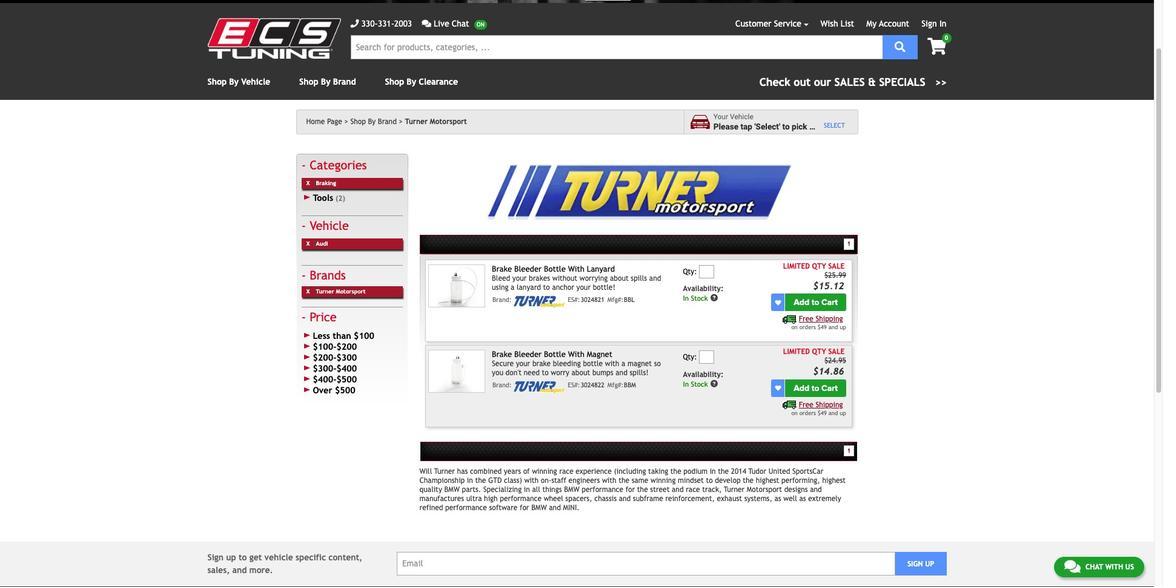 Task type: vqa. For each thing, say whether or not it's contained in the screenshot.
the bottommost ECS
no



Task type: describe. For each thing, give the bounding box(es) containing it.
qty for $14.86
[[812, 348, 826, 356]]

qty: for $15.12
[[683, 268, 697, 276]]

to inside brake bleeder bottle with magnet secure your brake bleeding bottle with a magnet so you don't need to worry about bumps and spills!
[[542, 369, 549, 378]]

1 vertical spatial for
[[520, 504, 529, 512]]

0 vertical spatial in
[[940, 19, 947, 28]]

turner up exhaust
[[724, 486, 745, 494]]

brand for shop by vehicle
[[333, 77, 356, 87]]

customer service button
[[736, 18, 809, 30]]

specific
[[296, 553, 326, 563]]

&
[[868, 76, 876, 88]]

service
[[774, 19, 802, 28]]

sign for sign up
[[908, 560, 923, 569]]

es#: for $14.86
[[568, 382, 580, 389]]

$24.95
[[825, 357, 846, 365]]

search image
[[895, 41, 906, 52]]

availability: in stock for $15.12
[[683, 285, 724, 303]]

track,
[[702, 486, 722, 494]]

audi
[[316, 241, 328, 247]]

availability: for $14.86
[[683, 371, 724, 379]]

high
[[484, 495, 498, 503]]

brakes
[[529, 275, 550, 283]]

has
[[457, 468, 468, 476]]

orders for $15.12
[[800, 324, 816, 331]]

systems,
[[745, 495, 773, 503]]

brake bleeder bottle with lanyard bleed your brakes without worrying about spills and using a lanyard to anchor your bottle!
[[492, 265, 661, 292]]

brake for $14.86
[[492, 350, 512, 359]]

question sign image for $14.86
[[710, 380, 719, 388]]

1 vertical spatial your
[[577, 284, 591, 292]]

shop by brand for home page
[[351, 118, 397, 126]]

to inside brake bleeder bottle with lanyard bleed your brakes without worrying about spills and using a lanyard to anchor your bottle!
[[543, 284, 550, 292]]

secure
[[492, 360, 514, 369]]

tudor
[[749, 468, 767, 476]]

spacers,
[[566, 495, 592, 503]]

(2)
[[336, 194, 345, 203]]

mini.
[[563, 504, 580, 512]]

1 horizontal spatial bmw
[[531, 504, 547, 512]]

my
[[867, 19, 877, 28]]

0 vertical spatial $500
[[337, 374, 357, 385]]

the down same on the bottom right
[[637, 486, 648, 494]]

home page link
[[306, 118, 348, 126]]

experience
[[576, 468, 612, 476]]

$400
[[337, 364, 357, 374]]

designs
[[784, 486, 808, 494]]

content,
[[329, 553, 362, 563]]

2014
[[731, 468, 746, 476]]

same
[[632, 477, 649, 485]]

brand for home page
[[378, 118, 397, 126]]

0 horizontal spatial in
[[467, 477, 473, 485]]

0
[[945, 35, 949, 41]]

braking
[[316, 180, 336, 187]]

chat inside 'live chat' "link"
[[452, 19, 469, 28]]

brand: for $15.12
[[493, 296, 512, 304]]

performing,
[[782, 477, 820, 485]]

the down tudor
[[743, 477, 754, 485]]

0 vertical spatial winning
[[532, 468, 557, 476]]

pick
[[792, 122, 808, 131]]

spills
[[631, 275, 647, 283]]

on for $14.86
[[792, 410, 798, 417]]

staff
[[552, 477, 567, 485]]

0 link
[[918, 33, 952, 56]]

shopping cart image
[[928, 38, 947, 55]]

podium
[[684, 468, 708, 476]]

es#: 3024821 mfg#: bbl
[[568, 296, 635, 304]]

the down (including
[[619, 477, 630, 485]]

cart for $14.86
[[822, 383, 838, 394]]

parts.
[[462, 486, 481, 494]]

0 vertical spatial race
[[559, 468, 574, 476]]

tools
[[313, 193, 333, 203]]

x for x braking tools (2)
[[306, 180, 310, 187]]

specializing
[[483, 486, 522, 494]]

vehicle inside sign up to get vehicle specific content, sales, and more.
[[265, 553, 293, 563]]

comments image for chat
[[1065, 560, 1081, 574]]

without
[[552, 275, 578, 283]]

by down ecs tuning image
[[229, 77, 239, 87]]

x audi
[[306, 241, 328, 247]]

3024822
[[581, 382, 605, 389]]

with up "bumps"
[[605, 360, 620, 369]]

lanyard
[[517, 284, 541, 292]]

3024821
[[581, 296, 605, 304]]

sportscar
[[793, 468, 824, 476]]

Email email field
[[397, 553, 895, 576]]

and down "wheel"
[[549, 504, 561, 512]]

software
[[489, 504, 518, 512]]

and up the extremely
[[810, 486, 822, 494]]

1 horizontal spatial vehicle
[[310, 219, 349, 233]]

brake bleeder bottle with magnet link
[[492, 350, 613, 359]]

with left us on the right bottom of the page
[[1106, 564, 1124, 572]]

brake bleeder bottle with magnet secure your brake bleeding bottle with a magnet so you don't need to worry about bumps and spills!
[[492, 350, 661, 378]]

1 horizontal spatial race
[[686, 486, 700, 494]]

shipping for $14.86
[[816, 401, 843, 409]]

sales & specials link
[[760, 74, 947, 90]]

stock for $14.86
[[691, 380, 708, 388]]

es#3024822 - bbm - brake bleeder bottle with magnet - secure your brake bleeding bottle with a magnet so you don't need to worry about bumps and spills! - turner motorsport - audi volkswagen mercedes benz porsche image
[[429, 350, 485, 393]]

330-331-2003
[[361, 19, 412, 28]]

turner motorsport - corporate logo image for $14.86
[[514, 382, 565, 394]]

by right page
[[368, 118, 376, 126]]

sign up
[[908, 560, 935, 569]]

Search text field
[[351, 35, 883, 59]]

free shipping on orders $49 and up for $14.86
[[792, 401, 846, 417]]

and right 'chassis'
[[619, 495, 631, 503]]

all
[[532, 486, 540, 494]]

bottle!
[[593, 284, 616, 292]]

please
[[714, 122, 739, 131]]

'select'
[[755, 122, 781, 131]]

$300-$400 link
[[302, 364, 403, 374]]

0 vertical spatial motorsport
[[430, 118, 467, 126]]

clearance
[[419, 77, 458, 87]]

magnet
[[587, 350, 613, 359]]

a inside brake bleeder bottle with lanyard bleed your brakes without worrying about spills and using a lanyard to anchor your bottle!
[[511, 284, 515, 292]]

free shipping image
[[783, 401, 797, 410]]

cart for $15.12
[[822, 298, 838, 308]]

sale for $15.12
[[828, 262, 845, 271]]

with inside brake bleeder bottle with lanyard bleed your brakes without worrying about spills and using a lanyard to anchor your bottle!
[[568, 265, 585, 274]]

to down $15.12
[[812, 298, 820, 308]]

add to cart for $14.86
[[794, 383, 838, 394]]

using
[[492, 284, 509, 292]]

by up home page link
[[321, 77, 331, 87]]

free for $15.12
[[799, 315, 814, 324]]

shop by clearance
[[385, 77, 458, 87]]

the up mindset
[[671, 468, 682, 476]]

refined
[[420, 504, 443, 512]]

us
[[1126, 564, 1134, 572]]

0 horizontal spatial bmw
[[444, 486, 460, 494]]

with down experience
[[602, 477, 617, 485]]

subframe
[[633, 495, 663, 503]]

turner inside brands x turner motorsport
[[316, 288, 334, 295]]

anchor
[[552, 284, 574, 292]]

up inside sign up to get vehicle specific content, sales, and more.
[[226, 553, 236, 563]]

mfg#: for $14.86
[[608, 382, 624, 389]]

x inside brands x turner motorsport
[[306, 288, 310, 295]]

sales
[[835, 76, 865, 88]]

1 horizontal spatial performance
[[500, 495, 542, 503]]

list
[[841, 19, 854, 28]]

turner up 'championship'
[[434, 468, 455, 476]]

a inside your vehicle please tap 'select' to pick a vehicle
[[810, 122, 814, 131]]

question sign image for $15.12
[[710, 294, 719, 303]]

turner down shop by clearance
[[405, 118, 428, 126]]

sign up to get vehicle specific content, sales, and more.
[[208, 553, 362, 575]]

about inside brake bleeder bottle with lanyard bleed your brakes without worrying about spills and using a lanyard to anchor your bottle!
[[610, 275, 629, 283]]

your
[[714, 113, 728, 121]]

turner motorsport - corporate logo image for $15.12
[[514, 296, 565, 309]]

$400-
[[313, 374, 337, 385]]

es#3024821 - bbl - brake bleeder bottle with lanyard - bleed your brakes without worrying about spills and using a lanyard to anchor your bottle! - turner motorsport - audi volkswagen mercedes benz porsche image
[[429, 265, 485, 308]]

availability: for $15.12
[[683, 285, 724, 294]]

and up $24.95
[[829, 324, 838, 331]]

street
[[650, 486, 670, 494]]

sign for sign up to get vehicle specific content, sales, and more.
[[208, 553, 224, 563]]

you
[[492, 369, 504, 378]]

bleed
[[492, 275, 510, 283]]

on-
[[541, 477, 552, 485]]

wish list
[[821, 19, 854, 28]]

orders for $14.86
[[800, 410, 816, 417]]

$100-
[[313, 342, 337, 352]]

magnet
[[628, 360, 652, 369]]

manufactures
[[420, 495, 464, 503]]

motorsport inside will turner has combined years of winning race experience (including taking the podium in the 2014 tudor united sportscar championship in the gtd class) with on-staff engineers with the same winning mindset to develop the highest performing, highest quality bmw parts. specializing in all things bmw performance for the street and race track, turner motorsport designs and manufactures ultra high performance wheel spacers, chassis and subframe reinforcement, exhaust systems, as well as extremely refined performance software for bmw and mini.
[[747, 486, 782, 494]]

qty for $15.12
[[812, 262, 826, 271]]

your for $14.86
[[516, 360, 530, 369]]

page
[[327, 118, 342, 126]]

over $500 link
[[302, 385, 403, 396]]

es#: for $15.12
[[568, 296, 580, 304]]

$200-
[[313, 353, 337, 363]]

so
[[654, 360, 661, 369]]

$200
[[337, 342, 357, 352]]



Task type: locate. For each thing, give the bounding box(es) containing it.
0 vertical spatial 1 link
[[844, 239, 855, 250]]

0 vertical spatial turner motorsport - corporate logo image
[[514, 296, 565, 309]]

vehicle down ecs tuning image
[[241, 77, 270, 87]]

2 bottle from the top
[[544, 350, 566, 359]]

free shipping on orders $49 and up down $14.86
[[792, 401, 846, 417]]

with up without
[[568, 265, 585, 274]]

orders
[[800, 324, 816, 331], [800, 410, 816, 417]]

2 stock from the top
[[691, 380, 708, 388]]

to down brakes
[[543, 284, 550, 292]]

2 es#: from the top
[[568, 382, 580, 389]]

0 horizontal spatial performance
[[445, 504, 487, 512]]

1 vertical spatial vehicle
[[730, 113, 754, 121]]

0 vertical spatial about
[[610, 275, 629, 283]]

brand: down you
[[493, 382, 512, 389]]

1 vertical spatial add to wish list image
[[775, 385, 781, 391]]

bottle up bleeding
[[544, 350, 566, 359]]

2003
[[394, 19, 412, 28]]

chat inside chat with us link
[[1086, 564, 1104, 572]]

vehicle inside your vehicle please tap 'select' to pick a vehicle
[[816, 122, 842, 131]]

a left magnet
[[622, 360, 626, 369]]

and down $14.86
[[829, 410, 838, 417]]

free shipping image
[[783, 316, 797, 324]]

about
[[610, 275, 629, 283], [572, 369, 590, 378]]

1 horizontal spatial a
[[622, 360, 626, 369]]

customer
[[736, 19, 772, 28]]

the
[[671, 468, 682, 476], [718, 468, 729, 476], [475, 477, 486, 485], [619, 477, 630, 485], [743, 477, 754, 485], [637, 486, 648, 494]]

2 availability: in stock from the top
[[683, 371, 724, 388]]

sale inside limited qty sale $24.95 $14.86
[[828, 348, 845, 356]]

1 turner motorsport - corporate logo image from the top
[[514, 296, 565, 309]]

1 horizontal spatial vehicle
[[816, 122, 842, 131]]

2 sale from the top
[[828, 348, 845, 356]]

your for $15.12
[[512, 275, 527, 283]]

in for $14.86
[[683, 380, 689, 388]]

shipping down $14.86
[[816, 401, 843, 409]]

to up track,
[[706, 477, 713, 485]]

x left braking
[[306, 180, 310, 187]]

turner motorsport - corporate logo image down lanyard
[[514, 296, 565, 309]]

2 add from the top
[[794, 383, 810, 394]]

0 vertical spatial 1
[[847, 241, 851, 247]]

winning up street
[[651, 477, 676, 485]]

1 vertical spatial add to cart button
[[786, 380, 846, 397]]

2 bleeder from the top
[[514, 350, 542, 359]]

1 as from the left
[[775, 495, 781, 503]]

worrying
[[580, 275, 608, 283]]

tap
[[741, 122, 753, 131]]

extremely
[[808, 495, 841, 503]]

0 vertical spatial es#:
[[568, 296, 580, 304]]

shop by brand up home page link
[[299, 77, 356, 87]]

2 vertical spatial vehicle
[[310, 219, 349, 233]]

2 brake from the top
[[492, 350, 512, 359]]

2 qty from the top
[[812, 348, 826, 356]]

free shipping on orders $49 and up for $15.12
[[792, 315, 846, 331]]

quality
[[420, 486, 442, 494]]

shipping
[[816, 315, 843, 324], [816, 401, 843, 409]]

categories
[[310, 158, 367, 172]]

0 vertical spatial cart
[[822, 298, 838, 308]]

2 horizontal spatial in
[[710, 468, 716, 476]]

0 horizontal spatial chat
[[452, 19, 469, 28]]

1 add from the top
[[794, 298, 810, 308]]

1 vertical spatial es#:
[[568, 382, 580, 389]]

wish
[[821, 19, 838, 28]]

to
[[783, 122, 790, 131], [543, 284, 550, 292], [812, 298, 820, 308], [542, 369, 549, 378], [812, 383, 820, 394], [706, 477, 713, 485], [239, 553, 247, 563]]

highest up the extremely
[[823, 477, 846, 485]]

limited up free shipping icon
[[783, 262, 810, 271]]

0 vertical spatial qty:
[[683, 268, 697, 276]]

1 vertical spatial sale
[[828, 348, 845, 356]]

0 vertical spatial comments image
[[422, 19, 431, 28]]

sale inside limited qty sale $25.99 $15.12
[[828, 262, 845, 271]]

1 vertical spatial shipping
[[816, 401, 843, 409]]

cart down $15.12
[[822, 298, 838, 308]]

need
[[524, 369, 540, 378]]

es#: down worry
[[568, 382, 580, 389]]

develop
[[715, 477, 741, 485]]

1 add to wish list image from the top
[[775, 300, 781, 306]]

1 vertical spatial chat
[[1086, 564, 1104, 572]]

free right free shipping icon
[[799, 315, 814, 324]]

limited for $14.86
[[783, 348, 810, 356]]

a inside brake bleeder bottle with magnet secure your brake bleeding bottle with a magnet so you don't need to worry about bumps and spills!
[[622, 360, 626, 369]]

2 1 from the top
[[847, 448, 851, 454]]

for down same on the bottom right
[[626, 486, 635, 494]]

0 horizontal spatial race
[[559, 468, 574, 476]]

than
[[333, 331, 351, 341]]

in right "bbl"
[[683, 295, 689, 303]]

limited qty sale $25.99 $15.12
[[783, 262, 846, 291]]

es#: down anchor
[[568, 296, 580, 304]]

1 free shipping on orders $49 and up from the top
[[792, 315, 846, 331]]

bleeding
[[553, 360, 581, 369]]

1 bleeder from the top
[[514, 265, 542, 274]]

gtd
[[488, 477, 502, 485]]

brake inside brake bleeder bottle with magnet secure your brake bleeding bottle with a magnet so you don't need to worry about bumps and spills!
[[492, 350, 512, 359]]

brake inside brake bleeder bottle with lanyard bleed your brakes without worrying about spills and using a lanyard to anchor your bottle!
[[492, 265, 512, 274]]

1 horizontal spatial for
[[626, 486, 635, 494]]

live chat link
[[422, 18, 487, 30]]

to left pick
[[783, 122, 790, 131]]

1 sale from the top
[[828, 262, 845, 271]]

2 add to cart from the top
[[794, 383, 838, 394]]

vehicle right pick
[[816, 122, 842, 131]]

1 horizontal spatial winning
[[651, 477, 676, 485]]

2 horizontal spatial vehicle
[[730, 113, 754, 121]]

class)
[[504, 477, 522, 485]]

2 turner motorsport - corporate logo image from the top
[[514, 382, 565, 394]]

add for $15.12
[[794, 298, 810, 308]]

in up 'parts.'
[[467, 477, 473, 485]]

race down mindset
[[686, 486, 700, 494]]

to down brake
[[542, 369, 549, 378]]

in for $15.12
[[683, 295, 689, 303]]

by left the 'clearance'
[[407, 77, 416, 87]]

about up the bottle!
[[610, 275, 629, 283]]

bleeder up brakes
[[514, 265, 542, 274]]

$100-$200 link
[[302, 342, 403, 353]]

1 question sign image from the top
[[710, 294, 719, 303]]

motorsport
[[430, 118, 467, 126], [336, 288, 366, 295], [747, 486, 782, 494]]

shop by clearance link
[[385, 77, 458, 87]]

2 vertical spatial your
[[516, 360, 530, 369]]

and inside brake bleeder bottle with lanyard bleed your brakes without worrying about spills and using a lanyard to anchor your bottle!
[[649, 275, 661, 283]]

1 brand: from the top
[[493, 296, 512, 304]]

1 vertical spatial performance
[[500, 495, 542, 503]]

x left audi
[[306, 241, 310, 247]]

1 shipping from the top
[[816, 315, 843, 324]]

es#:
[[568, 296, 580, 304], [568, 382, 580, 389]]

0 vertical spatial add
[[794, 298, 810, 308]]

1 vertical spatial add
[[794, 383, 810, 394]]

qty: for $14.86
[[683, 353, 697, 362]]

2 free shipping on orders $49 and up from the top
[[792, 401, 846, 417]]

bottle inside brake bleeder bottle with lanyard bleed your brakes without worrying about spills and using a lanyard to anchor your bottle!
[[544, 265, 566, 274]]

and inside sign up to get vehicle specific content, sales, and more.
[[232, 566, 247, 575]]

2 question sign image from the top
[[710, 380, 719, 388]]

shipping for $15.12
[[816, 315, 843, 324]]

to inside sign up to get vehicle specific content, sales, and more.
[[239, 553, 247, 563]]

1 horizontal spatial chat
[[1086, 564, 1104, 572]]

qty
[[812, 262, 826, 271], [812, 348, 826, 356]]

1 vertical spatial motorsport
[[336, 288, 366, 295]]

1 vertical spatial 1 link
[[844, 446, 855, 457]]

ultra
[[466, 495, 482, 503]]

mindset
[[678, 477, 704, 485]]

0 vertical spatial add to cart button
[[786, 294, 846, 312]]

shop by brand link for home page
[[351, 118, 403, 126]]

brake for $15.12
[[492, 265, 512, 274]]

2 shipping from the top
[[816, 401, 843, 409]]

1 bottle from the top
[[544, 265, 566, 274]]

1 vertical spatial qty:
[[683, 353, 697, 362]]

0 vertical spatial shipping
[[816, 315, 843, 324]]

add to cart down $14.86
[[794, 383, 838, 394]]

bleeder for $15.12
[[514, 265, 542, 274]]

brake up the "secure"
[[492, 350, 512, 359]]

x
[[306, 180, 310, 187], [306, 241, 310, 247], [306, 288, 310, 295]]

limited inside limited qty sale $24.95 $14.86
[[783, 348, 810, 356]]

$49 for $14.86
[[818, 410, 827, 417]]

lanyard
[[587, 265, 615, 274]]

chat right the live
[[452, 19, 469, 28]]

2 highest from the left
[[823, 477, 846, 485]]

0 vertical spatial your
[[512, 275, 527, 283]]

chat left us on the right bottom of the page
[[1086, 564, 1104, 572]]

ecs tuning image
[[208, 18, 341, 59]]

and up reinforcement,
[[672, 486, 684, 494]]

0 vertical spatial mfg#:
[[608, 296, 624, 304]]

brands
[[310, 268, 346, 282]]

0 vertical spatial add to cart
[[794, 298, 838, 308]]

1 qty: from the top
[[683, 268, 697, 276]]

vehicle up more. at the bottom of the page
[[265, 553, 293, 563]]

years
[[504, 468, 521, 476]]

1 x from the top
[[306, 180, 310, 187]]

bmw down "wheel"
[[531, 504, 547, 512]]

0 vertical spatial availability: in stock
[[683, 285, 724, 303]]

don't
[[506, 369, 522, 378]]

1 brake from the top
[[492, 265, 512, 274]]

2 vertical spatial motorsport
[[747, 486, 782, 494]]

turner down "brands"
[[316, 288, 334, 295]]

0 vertical spatial $49
[[818, 324, 827, 331]]

1 vertical spatial bottle
[[544, 350, 566, 359]]

free shipping on orders $49 and up
[[792, 315, 846, 331], [792, 401, 846, 417]]

bleeder for $14.86
[[514, 350, 542, 359]]

on for $15.12
[[792, 324, 798, 331]]

with up all
[[524, 477, 539, 485]]

0 horizontal spatial as
[[775, 495, 781, 503]]

1 add to cart button from the top
[[786, 294, 846, 312]]

0 vertical spatial performance
[[582, 486, 624, 494]]

bmw down 'championship'
[[444, 486, 460, 494]]

1 vertical spatial a
[[511, 284, 515, 292]]

1 availability: from the top
[[683, 285, 724, 294]]

1 stock from the top
[[691, 295, 708, 303]]

1 availability: in stock from the top
[[683, 285, 724, 303]]

es#: 3024822 mfg#: bbm
[[568, 382, 636, 389]]

0 horizontal spatial comments image
[[422, 19, 431, 28]]

motorsport inside brands x turner motorsport
[[336, 288, 366, 295]]

things
[[543, 486, 562, 494]]

add to cart down $15.12
[[794, 298, 838, 308]]

up
[[840, 324, 846, 331], [840, 410, 846, 417], [226, 553, 236, 563], [925, 560, 935, 569]]

add to wish list image
[[775, 300, 781, 306], [775, 385, 781, 391]]

1 horizontal spatial comments image
[[1065, 560, 1081, 574]]

sale up $24.95
[[828, 348, 845, 356]]

to down $14.86
[[812, 383, 820, 394]]

shop by brand right page
[[351, 118, 397, 126]]

on
[[792, 324, 798, 331], [792, 410, 798, 417]]

1 on from the top
[[792, 324, 798, 331]]

2 vertical spatial in
[[683, 380, 689, 388]]

question sign image
[[710, 294, 719, 303], [710, 380, 719, 388]]

orders up limited qty sale $24.95 $14.86
[[800, 324, 816, 331]]

sign for sign in
[[922, 19, 937, 28]]

and inside brake bleeder bottle with magnet secure your brake bleeding bottle with a magnet so you don't need to worry about bumps and spills!
[[616, 369, 628, 378]]

stock for $15.12
[[691, 295, 708, 303]]

bumps
[[593, 369, 614, 378]]

1 free from the top
[[799, 315, 814, 324]]

qty up $24.95
[[812, 348, 826, 356]]

exhaust
[[717, 495, 742, 503]]

2 $49 from the top
[[818, 410, 827, 417]]

brake up bleed at left
[[492, 265, 512, 274]]

sign in link
[[922, 19, 947, 28]]

0 vertical spatial in
[[710, 468, 716, 476]]

bleeder inside brake bleeder bottle with magnet secure your brake bleeding bottle with a magnet so you don't need to worry about bumps and spills!
[[514, 350, 542, 359]]

1 vertical spatial free
[[799, 401, 814, 409]]

None text field
[[699, 265, 715, 279], [699, 351, 715, 364], [699, 265, 715, 279], [699, 351, 715, 364]]

limited for $15.12
[[783, 262, 810, 271]]

vehicle up 'tap'
[[730, 113, 754, 121]]

2 orders from the top
[[800, 410, 816, 417]]

add to cart button for $14.86
[[786, 380, 846, 397]]

sign
[[922, 19, 937, 28], [208, 553, 224, 563], [908, 560, 923, 569]]

x down "brands"
[[306, 288, 310, 295]]

0 vertical spatial qty
[[812, 262, 826, 271]]

1 vertical spatial about
[[572, 369, 590, 378]]

comments image inside chat with us link
[[1065, 560, 1081, 574]]

1 vertical spatial in
[[467, 477, 473, 485]]

chassis
[[595, 495, 617, 503]]

comments image for live
[[422, 19, 431, 28]]

about down bottle
[[572, 369, 590, 378]]

free for $14.86
[[799, 401, 814, 409]]

about inside brake bleeder bottle with magnet secure your brake bleeding bottle with a magnet so you don't need to worry about bumps and spills!
[[572, 369, 590, 378]]

2 1 link from the top
[[844, 446, 855, 457]]

2 vertical spatial a
[[622, 360, 626, 369]]

0 vertical spatial a
[[810, 122, 814, 131]]

1 vertical spatial comments image
[[1065, 560, 1081, 574]]

2 limited from the top
[[783, 348, 810, 356]]

bmw up the "spacers,"
[[564, 486, 580, 494]]

vehicle inside your vehicle please tap 'select' to pick a vehicle
[[730, 113, 754, 121]]

sale up $25.99 at top right
[[828, 262, 845, 271]]

sign in
[[922, 19, 947, 28]]

1 vertical spatial vehicle
[[265, 553, 293, 563]]

1 qty from the top
[[812, 262, 826, 271]]

0 horizontal spatial vehicle
[[265, 553, 293, 563]]

less
[[313, 331, 330, 341]]

availability: in stock
[[683, 285, 724, 303], [683, 371, 724, 388]]

2 horizontal spatial motorsport
[[747, 486, 782, 494]]

0 vertical spatial limited
[[783, 262, 810, 271]]

1 vertical spatial availability:
[[683, 371, 724, 379]]

2 add to wish list image from the top
[[775, 385, 781, 391]]

brake
[[533, 360, 551, 369]]

qty inside limited qty sale $25.99 $15.12
[[812, 262, 826, 271]]

and up bbm
[[616, 369, 628, 378]]

your inside brake bleeder bottle with magnet secure your brake bleeding bottle with a magnet so you don't need to worry about bumps and spills!
[[516, 360, 530, 369]]

1 add to cart from the top
[[794, 298, 838, 308]]

spills!
[[630, 369, 649, 378]]

1 mfg#: from the top
[[608, 296, 624, 304]]

shop by vehicle
[[208, 77, 270, 87]]

performance down all
[[500, 495, 542, 503]]

$25.99
[[825, 271, 846, 280]]

1 vertical spatial brand
[[378, 118, 397, 126]]

by
[[229, 77, 239, 87], [321, 77, 331, 87], [407, 77, 416, 87], [368, 118, 376, 126]]

on down free shipping image
[[792, 410, 798, 417]]

to inside your vehicle please tap 'select' to pick a vehicle
[[783, 122, 790, 131]]

bleeder inside brake bleeder bottle with lanyard bleed your brakes without worrying about spills and using a lanyard to anchor your bottle!
[[514, 265, 542, 274]]

vehicle up audi
[[310, 219, 349, 233]]

reinforcement,
[[666, 495, 715, 503]]

race up staff
[[559, 468, 574, 476]]

for right software
[[520, 504, 529, 512]]

and right spills
[[649, 275, 661, 283]]

your up lanyard
[[512, 275, 527, 283]]

free right free shipping image
[[799, 401, 814, 409]]

free shipping on orders $49 and up down $15.12
[[792, 315, 846, 331]]

x inside x braking tools (2)
[[306, 180, 310, 187]]

and right sales, at the left bottom of the page
[[232, 566, 247, 575]]

0 vertical spatial for
[[626, 486, 635, 494]]

$500
[[337, 374, 357, 385], [335, 385, 355, 396]]

motorsport down "brands"
[[336, 288, 366, 295]]

chat with us link
[[1054, 557, 1145, 578]]

comments image left chat with us
[[1065, 560, 1081, 574]]

with up bleeding
[[568, 350, 585, 359]]

sale
[[828, 262, 845, 271], [828, 348, 845, 356]]

wish list link
[[821, 19, 854, 28]]

2 mfg#: from the top
[[608, 382, 624, 389]]

1 vertical spatial winning
[[651, 477, 676, 485]]

shop by brand for shop by vehicle
[[299, 77, 356, 87]]

1 cart from the top
[[822, 298, 838, 308]]

0 vertical spatial vehicle
[[241, 77, 270, 87]]

brand up page
[[333, 77, 356, 87]]

1 horizontal spatial motorsport
[[430, 118, 467, 126]]

331-
[[378, 19, 394, 28]]

limited down free shipping icon
[[783, 348, 810, 356]]

sign inside sign up to get vehicle specific content, sales, and more.
[[208, 553, 224, 563]]

1 horizontal spatial in
[[524, 486, 530, 494]]

0 vertical spatial availability:
[[683, 285, 724, 294]]

0 horizontal spatial winning
[[532, 468, 557, 476]]

price
[[310, 310, 337, 324]]

the down the combined on the left bottom of the page
[[475, 477, 486, 485]]

mfg#:
[[608, 296, 624, 304], [608, 382, 624, 389]]

up inside button
[[925, 560, 935, 569]]

a right pick
[[810, 122, 814, 131]]

$49 down $14.86
[[818, 410, 827, 417]]

0 vertical spatial bottle
[[544, 265, 566, 274]]

will
[[420, 468, 432, 476]]

1 limited from the top
[[783, 262, 810, 271]]

limited inside limited qty sale $25.99 $15.12
[[783, 262, 810, 271]]

1 vertical spatial limited
[[783, 348, 810, 356]]

2 as from the left
[[800, 495, 806, 503]]

0 vertical spatial brand:
[[493, 296, 512, 304]]

winning
[[532, 468, 557, 476], [651, 477, 676, 485]]

1 1 link from the top
[[844, 239, 855, 250]]

motorsport down the 'clearance'
[[430, 118, 467, 126]]

2 add to cart button from the top
[[786, 380, 846, 397]]

shop
[[208, 77, 227, 87], [299, 77, 319, 87], [385, 77, 404, 87], [351, 118, 366, 126]]

add for $14.86
[[794, 383, 810, 394]]

orders down $14.86
[[800, 410, 816, 417]]

chat with us
[[1086, 564, 1134, 572]]

1 vertical spatial free shipping on orders $49 and up
[[792, 401, 846, 417]]

1 vertical spatial $500
[[335, 385, 355, 396]]

phone image
[[351, 19, 359, 28]]

the up develop
[[718, 468, 729, 476]]

to inside will turner has combined years of winning race experience (including taking the podium in the 2014 tudor united sportscar championship in the gtd class) with on-staff engineers with the same winning mindset to develop the highest performing, highest quality bmw parts. specializing in all things bmw performance for the street and race track, turner motorsport designs and manufactures ultra high performance wheel spacers, chassis and subframe reinforcement, exhaust systems, as well as extremely refined performance software for bmw and mini.
[[706, 477, 713, 485]]

2 free from the top
[[799, 401, 814, 409]]

performance
[[582, 486, 624, 494], [500, 495, 542, 503], [445, 504, 487, 512]]

1 vertical spatial race
[[686, 486, 700, 494]]

1 vertical spatial stock
[[691, 380, 708, 388]]

in up "0"
[[940, 19, 947, 28]]

mfg#: for $15.12
[[608, 296, 624, 304]]

limited
[[783, 262, 810, 271], [783, 348, 810, 356]]

select
[[824, 122, 845, 129]]

add to wish list image for $14.86
[[775, 385, 781, 391]]

add to cart button for $15.12
[[786, 294, 846, 312]]

1 vertical spatial bleeder
[[514, 350, 542, 359]]

2 horizontal spatial a
[[810, 122, 814, 131]]

comments image left the live
[[422, 19, 431, 28]]

in right podium
[[710, 468, 716, 476]]

1 vertical spatial in
[[683, 295, 689, 303]]

$49 for $15.12
[[818, 324, 827, 331]]

2 vertical spatial x
[[306, 288, 310, 295]]

x for x audi
[[306, 241, 310, 247]]

brand: for $14.86
[[493, 382, 512, 389]]

1 $49 from the top
[[818, 324, 827, 331]]

as down designs
[[800, 495, 806, 503]]

add to cart for $15.12
[[794, 298, 838, 308]]

in right bbm
[[683, 380, 689, 388]]

bottle for $15.12
[[544, 265, 566, 274]]

free
[[799, 315, 814, 324], [799, 401, 814, 409]]

2 on from the top
[[792, 410, 798, 417]]

mfg#: left "bbl"
[[608, 296, 624, 304]]

$400-$500 link
[[302, 374, 403, 385]]

2 horizontal spatial bmw
[[564, 486, 580, 494]]

1 vertical spatial mfg#:
[[608, 382, 624, 389]]

0 vertical spatial free shipping on orders $49 and up
[[792, 315, 846, 331]]

shop by brand link right page
[[351, 118, 403, 126]]

$14.86
[[813, 366, 845, 377]]

to left get
[[239, 553, 247, 563]]

2 vertical spatial in
[[524, 486, 530, 494]]

1 orders from the top
[[800, 324, 816, 331]]

turner motorsport - corporate logo image
[[514, 296, 565, 309], [514, 382, 565, 394]]

1 horizontal spatial brand
[[378, 118, 397, 126]]

brand left the turner motorsport
[[378, 118, 397, 126]]

0 horizontal spatial vehicle
[[241, 77, 270, 87]]

1 es#: from the top
[[568, 296, 580, 304]]

1 horizontal spatial about
[[610, 275, 629, 283]]

0 vertical spatial stock
[[691, 295, 708, 303]]

add to cart button down $14.86
[[786, 380, 846, 397]]

sign inside button
[[908, 560, 923, 569]]

winning up on-
[[532, 468, 557, 476]]

customer service
[[736, 19, 802, 28]]

shop by brand link for shop by vehicle
[[299, 77, 356, 87]]

availability: in stock for $14.86
[[683, 371, 724, 388]]

1 horizontal spatial as
[[800, 495, 806, 503]]

0 vertical spatial sale
[[828, 262, 845, 271]]

add up free shipping icon
[[794, 298, 810, 308]]

1 highest from the left
[[756, 477, 779, 485]]

2 cart from the top
[[822, 383, 838, 394]]

0 vertical spatial orders
[[800, 324, 816, 331]]

2 qty: from the top
[[683, 353, 697, 362]]

2 x from the top
[[306, 241, 310, 247]]

qty: right so
[[683, 353, 697, 362]]

1 vertical spatial brand:
[[493, 382, 512, 389]]

bottle inside brake bleeder bottle with magnet secure your brake bleeding bottle with a magnet so you don't need to worry about bumps and spills!
[[544, 350, 566, 359]]

2 availability: from the top
[[683, 371, 724, 379]]

2 brand: from the top
[[493, 382, 512, 389]]

comments image
[[422, 19, 431, 28], [1065, 560, 1081, 574]]

3 x from the top
[[306, 288, 310, 295]]

comments image inside 'live chat' "link"
[[422, 19, 431, 28]]

bottle for $14.86
[[544, 350, 566, 359]]

add to wish list image for $15.12
[[775, 300, 781, 306]]

2 vertical spatial performance
[[445, 504, 487, 512]]

my account link
[[867, 19, 910, 28]]

sale for $14.86
[[828, 348, 845, 356]]

1 1 from the top
[[847, 241, 851, 247]]

sales & specials
[[835, 76, 926, 88]]

availability:
[[683, 285, 724, 294], [683, 371, 724, 379]]

qty inside limited qty sale $24.95 $14.86
[[812, 348, 826, 356]]



